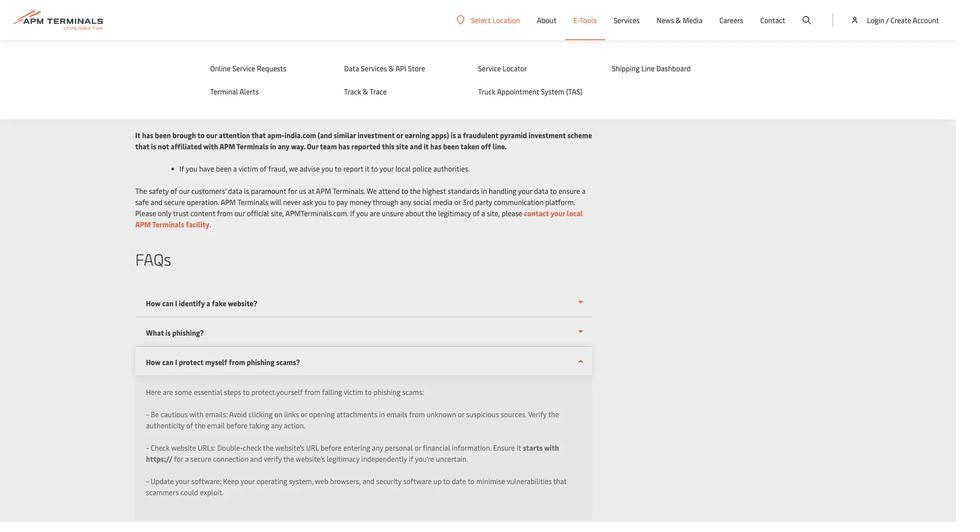 Task type: locate. For each thing, give the bounding box(es) containing it.
online
[[210, 63, 231, 73]]

any down apm-
[[278, 141, 289, 151]]

site, down will
[[271, 208, 284, 218]]

local
[[395, 164, 411, 174], [567, 208, 583, 218]]

& for trace
[[363, 87, 368, 96]]

similar
[[334, 130, 356, 140]]

information.
[[452, 443, 491, 453]]

1 horizontal spatial is
[[244, 186, 249, 196]]

2 vertical spatial of
[[186, 421, 193, 431]]

links
[[284, 410, 299, 420]]

to right date at the left bottom of the page
[[468, 477, 475, 486]]

paramount
[[251, 186, 286, 196]]

2 - from the top
[[146, 443, 149, 453]]

been a
[[216, 164, 237, 174]]

1 vertical spatial before
[[321, 443, 342, 453]]

0 horizontal spatial before
[[226, 421, 247, 431]]

yourself
[[276, 387, 303, 397]]

that right vulnerabilities on the bottom
[[553, 477, 567, 486]]

is
[[451, 130, 456, 140], [151, 141, 156, 151], [244, 186, 249, 196]]

are right here
[[163, 387, 173, 397]]

from right the emails
[[409, 410, 425, 420]]

affiliated
[[171, 141, 202, 151]]

legitimacy down - check website urls: double-check the website's url before entering any personal or financial information. ensure it
[[327, 454, 360, 464]]

your up communication at top right
[[518, 186, 532, 196]]

2 vertical spatial it
[[517, 443, 521, 453]]

of down cautious
[[186, 421, 193, 431]]

0 horizontal spatial is
[[151, 141, 156, 151]]

0 horizontal spatial service
[[232, 63, 255, 73]]

that left apm-
[[252, 130, 266, 140]]

in up party at the top of the page
[[481, 186, 487, 196]]

starts
[[523, 443, 543, 453]]

service locator link
[[478, 63, 594, 73]]

legitimacy
[[438, 208, 471, 218], [327, 454, 360, 464]]

service
[[232, 63, 255, 73], [478, 63, 501, 73]]

1 vertical spatial &
[[389, 63, 394, 73]]

0 vertical spatial services
[[614, 15, 640, 25]]

for left us
[[288, 186, 297, 196]]

any up about
[[400, 197, 411, 207]]

0 horizontal spatial in
[[270, 141, 276, 151]]

1 horizontal spatial of
[[186, 421, 193, 431]]

in down apm-
[[270, 141, 276, 151]]

or up 'site' at the top of page
[[396, 130, 403, 140]]

and
[[410, 141, 422, 151], [151, 197, 162, 207], [250, 454, 262, 464], [362, 477, 374, 486]]

2 vertical spatial that
[[553, 477, 567, 486]]

terminals down the only
[[152, 220, 184, 229]]

it inside the it has been brough to our attention that apm-india.com (and similar investment or earning apps) is a fraudulent pyramid investment scheme that is not affiliated with apm terminals in any way. our team has reported this site and it has been taken off line.
[[424, 141, 429, 151]]

in inside the safety of our customers' data is paramount for us at apm terminals. we attend to the highest standards in handling your data to ensure a safe and secure operation. apm terminals will never ask you to pay money through any social media or 3rd party communication platform. please only trust content from our official site, apmterminals.com. if you are unsure about the legitimacy of a site, please
[[481, 186, 487, 196]]

data up platform.
[[534, 186, 548, 196]]

& left the api on the left top of the page
[[389, 63, 394, 73]]

- left be
[[146, 410, 149, 420]]

for down website
[[174, 454, 183, 464]]

it
[[424, 141, 429, 151], [365, 164, 370, 174], [517, 443, 521, 453]]

your inside contact your local apm terminals facility
[[550, 208, 565, 218]]

apm down customers'
[[221, 197, 236, 207]]

terminals inside the safety of our customers' data is paramount for us at apm terminals. we attend to the highest standards in handling your data to ensure a safe and secure operation. apm terminals will never ask you to pay money through any social media or 3rd party communication platform. please only trust content from our official site, apmterminals.com. if you are unsure about the legitimacy of a site, please
[[237, 197, 268, 207]]

legitimacy inside the safety of our customers' data is paramount for us at apm terminals. we attend to the highest standards in handling your data to ensure a safe and secure operation. apm terminals will never ask you to pay money through any social media or 3rd party communication platform. please only trust content from our official site, apmterminals.com. if you are unsure about the legitimacy of a site, please
[[438, 208, 471, 218]]

it right report
[[365, 164, 370, 174]]

0 vertical spatial if
[[179, 164, 184, 174]]

shipping
[[612, 63, 640, 73]]

our left attention
[[206, 130, 217, 140]]

0 vertical spatial with
[[203, 141, 218, 151]]

0 horizontal spatial site,
[[271, 208, 284, 218]]

contact
[[760, 15, 785, 25]]

media
[[683, 15, 702, 25]]

0 vertical spatial our
[[206, 130, 217, 140]]

a up taken
[[458, 130, 461, 140]]

from inside the safety of our customers' data is paramount for us at apm terminals. we attend to the highest standards in handling your data to ensure a safe and secure operation. apm terminals will never ask you to pay money through any social media or 3rd party communication platform. please only trust content from our official site, apmterminals.com. if you are unsure about the legitimacy of a site, please
[[217, 208, 233, 218]]

2 horizontal spatial &
[[676, 15, 681, 25]]

to left phishing
[[365, 387, 372, 397]]

1 vertical spatial local
[[567, 208, 583, 218]]

0 horizontal spatial are
[[163, 387, 173, 397]]

software:
[[191, 477, 221, 486]]

1 horizontal spatial local
[[567, 208, 583, 218]]

data services & api store link
[[344, 63, 460, 73]]

data services & api store
[[344, 63, 425, 73]]

1 horizontal spatial for
[[288, 186, 297, 196]]

safety
[[149, 186, 169, 196]]

2 data from the left
[[534, 186, 548, 196]]

trace
[[370, 87, 387, 96]]

1 vertical spatial from
[[304, 387, 320, 397]]

1 vertical spatial in
[[481, 186, 487, 196]]

3rd
[[463, 197, 473, 207]]

login
[[867, 15, 884, 25]]

fraudulent down global home > fraudulent websites on the left of page
[[135, 72, 260, 108]]

1 horizontal spatial in
[[379, 410, 385, 420]]

0 horizontal spatial secure
[[164, 197, 185, 207]]

1 vertical spatial if
[[350, 208, 355, 218]]

the
[[410, 186, 421, 196], [426, 208, 436, 218], [548, 410, 559, 420], [195, 421, 205, 431], [263, 443, 274, 453], [283, 454, 294, 464]]

only
[[158, 208, 171, 218]]

2 vertical spatial with
[[544, 443, 559, 453]]

- left update
[[146, 477, 149, 486]]

it down earning
[[424, 141, 429, 151]]

0 horizontal spatial it
[[365, 164, 370, 174]]

global
[[135, 44, 153, 53]]

from left falling
[[304, 387, 320, 397]]

2 vertical spatial &
[[363, 87, 368, 96]]

to right up
[[443, 477, 450, 486]]

victim
[[239, 164, 258, 174], [344, 387, 363, 397]]

0 vertical spatial is
[[451, 130, 456, 140]]

news
[[657, 15, 674, 25]]

with inside - be cautious with emails: avoid clicking on links or opening attachments in emails from unknown or suspicious sources. verify the authenticity of the email before taking any action.
[[189, 410, 203, 420]]

2 horizontal spatial of
[[473, 208, 480, 218]]

2 investment from the left
[[529, 130, 566, 140]]

& inside "popup button"
[[676, 15, 681, 25]]

2 vertical spatial our
[[234, 208, 245, 218]]

verify
[[264, 454, 282, 464]]

to right report
[[371, 164, 378, 174]]

1 - from the top
[[146, 410, 149, 420]]

1 horizontal spatial secure
[[190, 454, 211, 464]]

local down platform.
[[567, 208, 583, 218]]

system
[[541, 87, 564, 96]]

2 vertical spatial in
[[379, 410, 385, 420]]

you
[[186, 164, 197, 174], [321, 164, 333, 174], [315, 197, 326, 207], [356, 208, 368, 218]]

dashboard
[[656, 63, 691, 73]]

been up not
[[155, 130, 171, 140]]

your down platform.
[[550, 208, 565, 218]]

falling
[[322, 387, 342, 397]]

0 vertical spatial legitimacy
[[438, 208, 471, 218]]

apm inside the it has been brough to our attention that apm-india.com (and similar investment or earning apps) is a fraudulent pyramid investment scheme that is not affiliated with apm terminals in any way. our team has reported this site and it has been taken off line.
[[219, 141, 235, 151]]

1 horizontal spatial if
[[350, 208, 355, 218]]

here
[[146, 387, 161, 397]]

0 horizontal spatial legitimacy
[[327, 454, 360, 464]]

investment left scheme at the top
[[529, 130, 566, 140]]

>
[[175, 44, 178, 53]]

our left official
[[234, 208, 245, 218]]

1 horizontal spatial legitimacy
[[438, 208, 471, 218]]

team
[[320, 141, 337, 151]]

pyramid
[[500, 130, 527, 140]]

1 data from the left
[[228, 186, 242, 196]]

secure up trust
[[164, 197, 185, 207]]

service right online
[[232, 63, 255, 73]]

- left check on the left
[[146, 443, 149, 453]]

services right data
[[361, 63, 387, 73]]

secure
[[164, 197, 185, 207], [190, 454, 211, 464]]

2 vertical spatial is
[[244, 186, 249, 196]]

1 horizontal spatial from
[[304, 387, 320, 397]]

before down avoid
[[226, 421, 247, 431]]

1 horizontal spatial &
[[389, 63, 394, 73]]

are
[[370, 208, 380, 218], [163, 387, 173, 397]]

fraudulent
[[180, 44, 211, 53], [135, 72, 260, 108]]

secure down urls:
[[190, 454, 211, 464]]

and down safety
[[151, 197, 162, 207]]

apmterminals.com.
[[285, 208, 348, 218]]

you right advise
[[321, 164, 333, 174]]

website's up verify
[[275, 443, 304, 453]]

0 horizontal spatial been
[[155, 130, 171, 140]]

1 vertical spatial website's
[[296, 454, 325, 464]]

1 vertical spatial of
[[473, 208, 480, 218]]

is left paramount
[[244, 186, 249, 196]]

0 horizontal spatial local
[[395, 164, 411, 174]]

avoid
[[229, 410, 247, 420]]

0 vertical spatial it
[[424, 141, 429, 151]]

2 vertical spatial -
[[146, 477, 149, 486]]

your inside the safety of our customers' data is paramount for us at apm terminals. we attend to the highest standards in handling your data to ensure a safe and secure operation. apm terminals will never ask you to pay money through any social media or 3rd party communication platform. please only trust content from our official site, apmterminals.com. if you are unsure about the legitimacy of a site, please
[[518, 186, 532, 196]]

.
[[209, 220, 211, 229]]

a inside the it has been brough to our attention that apm-india.com (and similar investment or earning apps) is a fraudulent pyramid investment scheme that is not affiliated with apm terminals in any way. our team has reported this site and it has been taken off line.
[[458, 130, 461, 140]]

2 horizontal spatial that
[[553, 477, 567, 486]]

and left security
[[362, 477, 374, 486]]

1 vertical spatial fraudulent
[[135, 72, 260, 108]]

0 horizontal spatial &
[[363, 87, 368, 96]]

1 vertical spatial -
[[146, 443, 149, 453]]

is right apps)
[[451, 130, 456, 140]]

apm down attention
[[219, 141, 235, 151]]

software
[[403, 477, 432, 486]]

please
[[135, 208, 156, 218]]

line.
[[493, 141, 507, 151]]

3 - from the top
[[146, 477, 149, 486]]

careers button
[[719, 0, 743, 40]]

are inside the safety of our customers' data is paramount for us at apm terminals. we attend to the highest standards in handling your data to ensure a safe and secure operation. apm terminals will never ask you to pay money through any social media or 3rd party communication platform. please only trust content from our official site, apmterminals.com. if you are unsure about the legitimacy of a site, please
[[370, 208, 380, 218]]

1 horizontal spatial been
[[443, 141, 459, 151]]

0 vertical spatial from
[[217, 208, 233, 218]]

your down this
[[380, 164, 394, 174]]

in inside - be cautious with emails: avoid clicking on links or opening attachments in emails from unknown or suspicious sources. verify the authenticity of the email before taking any action.
[[379, 410, 385, 420]]

a down party at the top of the page
[[481, 208, 485, 218]]

1 horizontal spatial service
[[478, 63, 501, 73]]

is inside the safety of our customers' data is paramount for us at apm terminals. we attend to the highest standards in handling your data to ensure a safe and secure operation. apm terminals will never ask you to pay money through any social media or 3rd party communication platform. please only trust content from our official site, apmterminals.com. if you are unsure about the legitimacy of a site, please
[[244, 186, 249, 196]]

0 vertical spatial secure
[[164, 197, 185, 207]]

0 horizontal spatial data
[[228, 186, 242, 196]]

that down the 'it'
[[135, 141, 149, 151]]

or
[[396, 130, 403, 140], [454, 197, 461, 207], [301, 410, 307, 420], [458, 410, 464, 420], [415, 443, 421, 453]]

2 horizontal spatial in
[[481, 186, 487, 196]]

fraudulent right >
[[180, 44, 211, 53]]

or left 3rd on the left top
[[454, 197, 461, 207]]

a
[[458, 130, 461, 140], [582, 186, 586, 196], [481, 208, 485, 218], [185, 454, 189, 464]]

1 vertical spatial services
[[361, 63, 387, 73]]

are down through
[[370, 208, 380, 218]]

& left trace
[[363, 87, 368, 96]]

if down affiliated
[[179, 164, 184, 174]]

data down been a
[[228, 186, 242, 196]]

- inside - update your software: keep your operating system, web browsers, and security software up to date to minimise vulnerabilities that scammers could exploit.
[[146, 477, 149, 486]]

1 horizontal spatial are
[[370, 208, 380, 218]]

email
[[207, 421, 225, 431]]

1 vertical spatial legitimacy
[[327, 454, 360, 464]]

any
[[278, 141, 289, 151], [400, 197, 411, 207], [271, 421, 282, 431], [372, 443, 383, 453]]

0 vertical spatial of
[[170, 186, 177, 196]]

cautious
[[161, 410, 188, 420]]

1 horizontal spatial site,
[[487, 208, 500, 218]]

services right tools
[[614, 15, 640, 25]]

media
[[433, 197, 453, 207]]

platform.
[[545, 197, 575, 207]]

been down apps)
[[443, 141, 459, 151]]

0 vertical spatial for
[[288, 186, 297, 196]]

a down website
[[185, 454, 189, 464]]

0 vertical spatial are
[[370, 208, 380, 218]]

your right the keep
[[241, 477, 255, 486]]

with up the have
[[203, 141, 218, 151]]

of down party at the top of the page
[[473, 208, 480, 218]]

has down apps)
[[430, 141, 441, 151]]

official
[[247, 208, 269, 218]]

any down the on
[[271, 421, 282, 431]]

- inside - be cautious with emails: avoid clicking on links or opening attachments in emails from unknown or suspicious sources. verify the authenticity of the email before taking any action.
[[146, 410, 149, 420]]

keep
[[223, 477, 239, 486]]

of right safety
[[170, 186, 177, 196]]

of fraud,
[[260, 164, 287, 174]]

0 vertical spatial fraudulent
[[180, 44, 211, 53]]

steps
[[224, 387, 241, 397]]

in left the emails
[[379, 410, 385, 420]]

party
[[475, 197, 492, 207]]

1 vertical spatial victim
[[344, 387, 363, 397]]

0 vertical spatial terminals
[[236, 141, 269, 151]]

site, down party at the top of the page
[[487, 208, 500, 218]]

it left the 'starts'
[[517, 443, 521, 453]]

your
[[380, 164, 394, 174], [518, 186, 532, 196], [550, 208, 565, 218], [175, 477, 190, 486], [241, 477, 255, 486]]

update
[[151, 477, 174, 486]]

our up operation. at top left
[[179, 186, 190, 196]]

local left police
[[395, 164, 411, 174]]

https://
[[146, 454, 172, 464]]

and down earning
[[410, 141, 422, 151]]

has right the 'it'
[[142, 130, 153, 140]]

victim right been a
[[239, 164, 258, 174]]

before up for a secure connection and verify the website's legitimacy independently if you're uncertain.
[[321, 443, 342, 453]]

1 vertical spatial for
[[174, 454, 183, 464]]

for
[[288, 186, 297, 196], [174, 454, 183, 464]]

1 horizontal spatial it
[[424, 141, 429, 151]]

victim right falling
[[344, 387, 363, 397]]

terminal alerts
[[210, 87, 259, 96]]

our inside the it has been brough to our attention that apm-india.com (and similar investment or earning apps) is a fraudulent pyramid investment scheme that is not affiliated with apm terminals in any way. our team has reported this site and it has been taken off line.
[[206, 130, 217, 140]]

service up truck
[[478, 63, 501, 73]]

you left the have
[[186, 164, 197, 174]]

from right content
[[217, 208, 233, 218]]

terminals down attention
[[236, 141, 269, 151]]

website's
[[275, 443, 304, 453], [296, 454, 325, 464]]

legitimacy down media
[[438, 208, 471, 218]]

& for media
[[676, 15, 681, 25]]

to right 'brough'
[[197, 130, 205, 140]]

& right news
[[676, 15, 681, 25]]

with right the 'starts'
[[544, 443, 559, 453]]

and inside the safety of our customers' data is paramount for us at apm terminals. we attend to the highest standards in handling your data to ensure a safe and secure operation. apm terminals will never ask you to pay money through any social media or 3rd party communication platform. please only trust content from our official site, apmterminals.com. if you are unsure about the legitimacy of a site, please
[[151, 197, 162, 207]]

1 horizontal spatial services
[[614, 15, 640, 25]]

services button
[[614, 0, 640, 40]]

2 horizontal spatial our
[[234, 208, 245, 218]]

1 vertical spatial terminals
[[237, 197, 268, 207]]

secure inside the safety of our customers' data is paramount for us at apm terminals. we attend to the highest standards in handling your data to ensure a safe and secure operation. apm terminals will never ask you to pay money through any social media or 3rd party communication platform. please only trust content from our official site, apmterminals.com. if you are unsure about the legitimacy of a site, please
[[164, 197, 185, 207]]

1 horizontal spatial data
[[534, 186, 548, 196]]

financial
[[423, 443, 450, 453]]

1 horizontal spatial before
[[321, 443, 342, 453]]

site,
[[271, 208, 284, 218], [487, 208, 500, 218]]

terminals up official
[[237, 197, 268, 207]]

website's down 'url'
[[296, 454, 325, 464]]

has down similar
[[338, 141, 350, 151]]

at
[[308, 186, 314, 196]]

website's for legitimacy
[[296, 454, 325, 464]]

1 vertical spatial that
[[135, 141, 149, 151]]

0 vertical spatial -
[[146, 410, 149, 420]]

1 horizontal spatial our
[[206, 130, 217, 140]]

0 horizontal spatial investment
[[358, 130, 395, 140]]

1 horizontal spatial that
[[252, 130, 266, 140]]

scammers
[[146, 488, 179, 498]]

online service requests link
[[210, 63, 326, 73]]

truck appointment system (tas)
[[478, 87, 582, 96]]

0 horizontal spatial that
[[135, 141, 149, 151]]

1 horizontal spatial investment
[[529, 130, 566, 140]]

services
[[614, 15, 640, 25], [361, 63, 387, 73]]

if down money
[[350, 208, 355, 218]]

0 horizontal spatial of
[[170, 186, 177, 196]]

2 horizontal spatial from
[[409, 410, 425, 420]]

terminals inside the it has been brough to our attention that apm-india.com (and similar investment or earning apps) is a fraudulent pyramid investment scheme that is not affiliated with apm terminals in any way. our team has reported this site and it has been taken off line.
[[236, 141, 269, 151]]

1 vertical spatial with
[[189, 410, 203, 420]]

terminals inside contact your local apm terminals facility
[[152, 220, 184, 229]]

&
[[676, 15, 681, 25], [389, 63, 394, 73], [363, 87, 368, 96]]

of inside - be cautious with emails: avoid clicking on links or opening attachments in emails from unknown or suspicious sources. verify the authenticity of the email before taking any action.
[[186, 421, 193, 431]]

news & media button
[[657, 0, 702, 40]]

standards
[[448, 186, 479, 196]]

any inside the safety of our customers' data is paramount for us at apm terminals. we attend to the highest standards in handling your data to ensure a safe and secure operation. apm terminals will never ask you to pay money through any social media or 3rd party communication platform. please only trust content from our official site, apmterminals.com. if you are unsure about the legitimacy of a site, please
[[400, 197, 411, 207]]

apm down please
[[135, 220, 151, 229]]

0 horizontal spatial from
[[217, 208, 233, 218]]

0 horizontal spatial for
[[174, 454, 183, 464]]



Task type: describe. For each thing, give the bounding box(es) containing it.
2 service from the left
[[478, 63, 501, 73]]

clicking
[[249, 410, 273, 420]]

apm inside contact your local apm terminals facility
[[135, 220, 151, 229]]

unknown
[[427, 410, 456, 420]]

apm right "at"
[[316, 186, 331, 196]]

contact your local apm terminals facility link
[[135, 208, 583, 229]]

select
[[471, 15, 491, 25]]

web
[[315, 477, 328, 486]]

1 horizontal spatial victim
[[344, 387, 363, 397]]

verify
[[528, 410, 547, 420]]

check
[[243, 443, 261, 453]]

emails
[[387, 410, 407, 420]]

any inside - be cautious with emails: avoid clicking on links or opening attachments in emails from unknown or suspicious sources. verify the authenticity of the email before taking any action.
[[271, 421, 282, 431]]

login / create account
[[867, 15, 939, 25]]

if inside the safety of our customers' data is paramount for us at apm terminals. we attend to the highest standards in handling your data to ensure a safe and secure operation. apm terminals will never ask you to pay money through any social media or 3rd party communication platform. please only trust content from our official site, apmterminals.com. if you are unsure about the legitimacy of a site, please
[[350, 208, 355, 218]]

the safety of our customers' data is paramount for us at apm terminals. we attend to the highest standards in handling your data to ensure a safe and secure operation. apm terminals will never ask you to pay money through any social media or 3rd party communication platform. please only trust content from our official site, apmterminals.com. if you are unsure about the legitimacy of a site, please
[[135, 186, 586, 218]]

taken
[[460, 141, 479, 151]]

- for - check website urls: double-check the website's url before entering any personal or financial information. ensure it
[[146, 443, 149, 453]]

or right unknown
[[458, 410, 464, 420]]

attend
[[379, 186, 400, 196]]

0 horizontal spatial if
[[179, 164, 184, 174]]

minimise
[[476, 477, 505, 486]]

contact button
[[760, 0, 785, 40]]

scams:
[[402, 387, 424, 397]]

2 horizontal spatial has
[[430, 141, 441, 151]]

1 vertical spatial secure
[[190, 454, 211, 464]]

/
[[886, 15, 889, 25]]

earning
[[405, 130, 430, 140]]

pay
[[336, 197, 348, 207]]

authorities.
[[433, 164, 470, 174]]

and inside - update your software: keep your operating system, web browsers, and security software up to date to minimise vulnerabilities that scammers could exploit.
[[362, 477, 374, 486]]

a right ensure
[[582, 186, 586, 196]]

and down check on the left bottom
[[250, 454, 262, 464]]

essential
[[194, 387, 222, 397]]

before inside - be cautious with emails: avoid clicking on links or opening attachments in emails from unknown or suspicious sources. verify the authenticity of the email before taking any action.
[[226, 421, 247, 431]]

any up independently
[[372, 443, 383, 453]]

api
[[396, 63, 406, 73]]

your up could
[[175, 477, 190, 486]]

service locator
[[478, 63, 527, 73]]

1 vertical spatial our
[[179, 186, 190, 196]]

websites
[[266, 72, 366, 108]]

apps)
[[431, 130, 449, 140]]

0 vertical spatial victim
[[239, 164, 258, 174]]

truck appointment system (tas) link
[[478, 87, 594, 96]]

or inside the it has been brough to our attention that apm-india.com (and similar investment or earning apps) is a fraudulent pyramid investment scheme that is not affiliated with apm terminals in any way. our team has reported this site and it has been taken off line.
[[396, 130, 403, 140]]

contact
[[524, 208, 549, 218]]

customers'
[[191, 186, 226, 196]]

urls:
[[198, 443, 216, 453]]

any inside the it has been brough to our attention that apm-india.com (and similar investment or earning apps) is a fraudulent pyramid investment scheme that is not affiliated with apm terminals in any way. our team has reported this site and it has been taken off line.
[[278, 141, 289, 151]]

faqs
[[135, 248, 171, 270]]

if you have been a victim of fraud, we advise you to report it to your local police authorities.
[[179, 164, 470, 174]]

here are some essential steps to protect yourself from falling victim to phishing scams:
[[146, 387, 424, 397]]

- for - update your software: keep your operating system, web browsers, and security software up to date to minimise vulnerabilities that scammers could exploit.
[[146, 477, 149, 486]]

0 vertical spatial that
[[252, 130, 266, 140]]

location
[[492, 15, 520, 25]]

with inside starts with https://
[[544, 443, 559, 453]]

about
[[537, 15, 556, 25]]

you up the apmterminals.com.
[[315, 197, 326, 207]]

or right links
[[301, 410, 307, 420]]

please
[[502, 208, 522, 218]]

this
[[382, 141, 394, 151]]

website's for url
[[275, 443, 304, 453]]

to right attend
[[401, 186, 408, 196]]

money
[[349, 197, 371, 207]]

1 service from the left
[[232, 63, 255, 73]]

0 vertical spatial been
[[155, 130, 171, 140]]

way. our
[[291, 141, 318, 151]]

websites
[[212, 44, 238, 53]]

reported
[[351, 141, 380, 151]]

truck
[[478, 87, 496, 96]]

home
[[155, 44, 171, 53]]

login / create account link
[[850, 0, 939, 40]]

shipping line dashboard
[[612, 63, 691, 73]]

locator
[[503, 63, 527, 73]]

trust
[[173, 208, 189, 218]]

0 horizontal spatial has
[[142, 130, 153, 140]]

with inside the it has been brough to our attention that apm-india.com (and similar investment or earning apps) is a fraudulent pyramid investment scheme that is not affiliated with apm terminals in any way. our team has reported this site and it has been taken off line.
[[203, 141, 218, 151]]

content
[[190, 208, 215, 218]]

or inside the safety of our customers' data is paramount for us at apm terminals. we attend to the highest standards in handling your data to ensure a safe and secure operation. apm terminals will never ask you to pay money through any social media or 3rd party communication platform. please only trust content from our official site, apmterminals.com. if you are unsure about the legitimacy of a site, please
[[454, 197, 461, 207]]

1 vertical spatial been
[[443, 141, 459, 151]]

in inside the it has been brough to our attention that apm-india.com (and similar investment or earning apps) is a fraudulent pyramid investment scheme that is not affiliated with apm terminals in any way. our team has reported this site and it has been taken off line.
[[270, 141, 276, 151]]

1 site, from the left
[[271, 208, 284, 218]]

it has been brough to our attention that apm-india.com (and similar investment or earning apps) is a fraudulent pyramid investment scheme that is not affiliated with apm terminals in any way. our team has reported this site and it has been taken off line.
[[135, 130, 592, 151]]

you're
[[415, 454, 434, 464]]

scheme
[[567, 130, 592, 140]]

2 horizontal spatial is
[[451, 130, 456, 140]]

protect
[[251, 387, 275, 397]]

1 vertical spatial is
[[151, 141, 156, 151]]

- check website urls: double-check the website's url before entering any personal or financial information. ensure it
[[146, 443, 523, 453]]

to left report
[[335, 164, 342, 174]]

requests
[[257, 63, 286, 73]]

fraudulent websites
[[135, 72, 366, 108]]

1 horizontal spatial has
[[338, 141, 350, 151]]

that inside - update your software: keep your operating system, web browsers, and security software up to date to minimise vulnerabilities that scammers could exploit.
[[553, 477, 567, 486]]

url
[[306, 443, 319, 453]]

social
[[413, 197, 431, 207]]

to left pay
[[328, 197, 335, 207]]

1 investment from the left
[[358, 130, 395, 140]]

phishing
[[373, 387, 400, 397]]

to inside the it has been brough to our attention that apm-india.com (and similar investment or earning apps) is a fraudulent pyramid investment scheme that is not affiliated with apm terminals in any way. our team has reported this site and it has been taken off line.
[[197, 130, 205, 140]]

security
[[376, 477, 401, 486]]

could
[[181, 488, 198, 498]]

or up the you're
[[415, 443, 421, 453]]

never
[[283, 197, 301, 207]]

track & trace
[[344, 87, 387, 96]]

vulnerabilities
[[507, 477, 552, 486]]

system,
[[289, 477, 313, 486]]

online service requests
[[210, 63, 286, 73]]

and inside the it has been brough to our attention that apm-india.com (and similar investment or earning apps) is a fraudulent pyramid investment scheme that is not affiliated with apm terminals in any way. our team has reported this site and it has been taken off line.
[[410, 141, 422, 151]]

appointment
[[497, 87, 539, 96]]

for inside the safety of our customers' data is paramount for us at apm terminals. we attend to the highest standards in handling your data to ensure a safe and secure operation. apm terminals will never ask you to pay money through any social media or 3rd party communication platform. please only trust content from our official site, apmterminals.com. if you are unsure about the legitimacy of a site, please
[[288, 186, 297, 196]]

e-
[[573, 15, 580, 25]]

attachments
[[336, 410, 377, 420]]

careers
[[719, 15, 743, 25]]

exploit.
[[200, 488, 224, 498]]

personal
[[385, 443, 413, 453]]

terminal alerts link
[[210, 87, 326, 96]]

about button
[[537, 0, 556, 40]]

you down money
[[356, 208, 368, 218]]

to up platform.
[[550, 186, 557, 196]]

2 site, from the left
[[487, 208, 500, 218]]

from inside - be cautious with emails: avoid clicking on links or opening attachments in emails from unknown or suspicious sources. verify the authenticity of the email before taking any action.
[[409, 410, 425, 420]]

- update your software: keep your operating system, web browsers, and security software up to date to minimise vulnerabilities that scammers could exploit.
[[146, 477, 567, 498]]

0 vertical spatial local
[[395, 164, 411, 174]]

1 vertical spatial it
[[365, 164, 370, 174]]

- for - be cautious with emails: avoid clicking on links or opening attachments in emails from unknown or suspicious sources. verify the authenticity of the email before taking any action.
[[146, 410, 149, 420]]

account
[[913, 15, 939, 25]]

local inside contact your local apm terminals facility
[[567, 208, 583, 218]]

- be cautious with emails: avoid clicking on links or opening attachments in emails from unknown or suspicious sources. verify the authenticity of the email before taking any action.
[[146, 410, 559, 431]]

track & trace link
[[344, 87, 460, 96]]

to right steps
[[243, 387, 250, 397]]

1 vertical spatial are
[[163, 387, 173, 397]]

advise
[[300, 164, 320, 174]]

alerts
[[240, 87, 259, 96]]

brough
[[172, 130, 196, 140]]

tools
[[580, 15, 597, 25]]

entering
[[343, 443, 370, 453]]



Task type: vqa. For each thing, say whether or not it's contained in the screenshot.
neighboring
no



